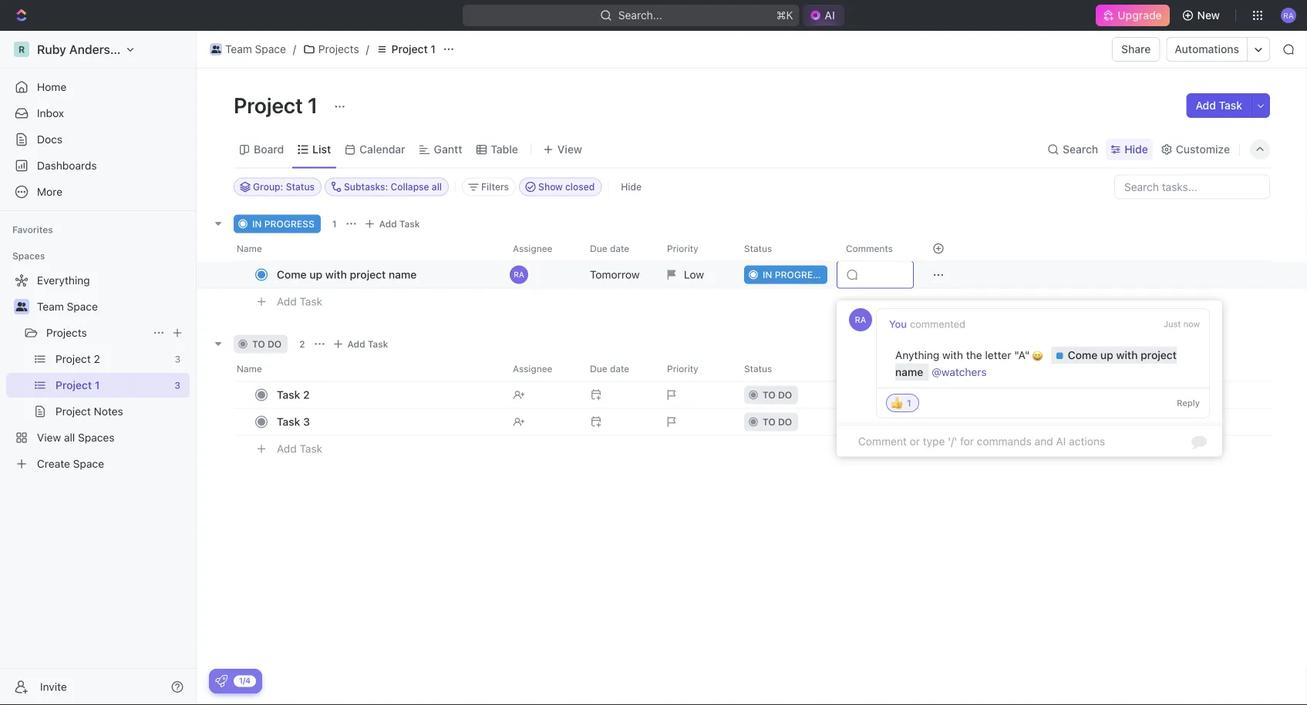Task type: vqa. For each thing, say whether or not it's contained in the screenshot.
50%
no



Task type: describe. For each thing, give the bounding box(es) containing it.
letter
[[985, 349, 1012, 362]]

share button
[[1112, 37, 1160, 62]]

ra
[[855, 315, 866, 325]]

1 vertical spatial project
[[234, 92, 303, 118]]

sidebar navigation
[[0, 31, 197, 706]]

0 vertical spatial up
[[309, 268, 322, 281]]

hide inside button
[[621, 182, 642, 192]]

1 horizontal spatial team space link
[[206, 40, 290, 59]]

search
[[1063, 143, 1098, 156]]

board link
[[251, 139, 284, 160]]

search...
[[618, 9, 662, 22]]

to do
[[252, 339, 282, 350]]

projects link inside tree
[[46, 321, 147, 346]]

customize
[[1176, 143, 1230, 156]]

team inside sidebar navigation
[[37, 300, 64, 313]]

do
[[268, 339, 282, 350]]

docs link
[[6, 127, 190, 152]]

add task button up 'customize'
[[1187, 93, 1252, 118]]

add down calendar link
[[379, 219, 397, 229]]

the
[[966, 349, 982, 362]]

with inside the anything with the letter "a" 😀
[[942, 349, 963, 362]]

task inside 'link'
[[277, 416, 300, 428]]

favorites button
[[6, 221, 59, 239]]

you commented
[[889, 319, 966, 330]]

new
[[1197, 9, 1220, 22]]

‎task 2 link
[[273, 384, 501, 406]]

0 horizontal spatial project 1
[[234, 92, 323, 118]]

Search tasks... text field
[[1115, 175, 1270, 199]]

in
[[252, 219, 262, 229]]

0 vertical spatial space
[[255, 43, 286, 56]]

list
[[313, 143, 331, 156]]

0 vertical spatial team
[[225, 43, 252, 56]]

new button
[[1176, 3, 1229, 28]]

favorites
[[12, 224, 53, 235]]

onboarding checklist button element
[[215, 676, 228, 688]]

gantt
[[434, 143, 462, 156]]

team space inside tree
[[37, 300, 98, 313]]

projects inside sidebar navigation
[[46, 327, 87, 339]]

just
[[1164, 319, 1181, 329]]

table
[[491, 143, 518, 156]]

1/4
[[239, 677, 251, 686]]

onboarding checklist button image
[[215, 676, 228, 688]]

calendar
[[360, 143, 405, 156]]

add down task 3
[[277, 443, 297, 456]]

task 3 link
[[273, 411, 501, 433]]

gantt link
[[431, 139, 462, 160]]

0 vertical spatial project 1
[[392, 43, 436, 56]]

0 vertical spatial ‎come
[[277, 268, 307, 281]]

just now
[[1164, 319, 1200, 329]]

add task up ‎task 2 link
[[347, 339, 388, 350]]

add task button up ‎task 2 link
[[329, 335, 394, 354]]

home link
[[6, 75, 190, 99]]

commented
[[910, 319, 966, 330]]

user group image inside tree
[[16, 302, 27, 312]]

task 3
[[277, 416, 310, 428]]

"a"
[[1014, 349, 1030, 362]]

add up 'customize'
[[1196, 99, 1216, 112]]

reply
[[1177, 398, 1200, 408]]

1 / from the left
[[293, 43, 296, 56]]

in progress
[[252, 219, 315, 229]]

add up do
[[277, 296, 297, 308]]

‎task
[[277, 389, 300, 401]]

list link
[[309, 139, 331, 160]]

calendar link
[[356, 139, 405, 160]]

anything
[[895, 349, 940, 362]]



Task type: locate. For each thing, give the bounding box(es) containing it.
0 horizontal spatial user group image
[[16, 302, 27, 312]]

0 vertical spatial project
[[350, 268, 386, 281]]

0 horizontal spatial hide
[[621, 182, 642, 192]]

0 vertical spatial hide
[[1125, 143, 1148, 156]]

1 vertical spatial name
[[895, 366, 923, 379]]

0 horizontal spatial team space link
[[37, 295, 187, 319]]

hide inside dropdown button
[[1125, 143, 1148, 156]]

project 1 link
[[372, 40, 440, 59]]

1 horizontal spatial ‎come
[[1068, 349, 1098, 362]]

customize button
[[1156, 139, 1235, 160]]

‎task 2
[[277, 389, 310, 401]]

board
[[254, 143, 284, 156]]

task
[[1219, 99, 1243, 112], [399, 219, 420, 229], [300, 296, 322, 308], [368, 339, 388, 350], [277, 416, 300, 428], [300, 443, 322, 456]]

0 horizontal spatial project
[[234, 92, 303, 118]]

0 horizontal spatial space
[[67, 300, 98, 313]]

0 vertical spatial name
[[389, 268, 417, 281]]

1 vertical spatial team
[[37, 300, 64, 313]]

‎come down progress
[[277, 268, 307, 281]]

1 horizontal spatial user group image
[[211, 46, 221, 53]]

team
[[225, 43, 252, 56], [37, 300, 64, 313]]

home
[[37, 81, 67, 93]]

docs
[[37, 133, 62, 146]]

/
[[293, 43, 296, 56], [366, 43, 369, 56]]

inbox link
[[6, 101, 190, 126]]

0 vertical spatial ‎come up with project name
[[277, 268, 417, 281]]

0 horizontal spatial projects link
[[46, 321, 147, 346]]

1 vertical spatial ‎come up with project name
[[895, 349, 1177, 379]]

team space link
[[206, 40, 290, 59], [37, 295, 187, 319]]

0 vertical spatial project
[[392, 43, 428, 56]]

inbox
[[37, 107, 64, 120]]

up
[[309, 268, 322, 281], [1101, 349, 1114, 362]]

name
[[389, 268, 417, 281], [895, 366, 923, 379]]

1 vertical spatial team space link
[[37, 295, 187, 319]]

project 1
[[392, 43, 436, 56], [234, 92, 323, 118]]

upgrade link
[[1096, 5, 1170, 26]]

1 vertical spatial 2
[[303, 389, 310, 401]]

spaces
[[12, 251, 45, 261]]

add task down calendar
[[379, 219, 420, 229]]

anything with the letter "a" 😀
[[895, 349, 1043, 363]]

to
[[252, 339, 265, 350]]

now
[[1184, 319, 1200, 329]]

0 horizontal spatial ‎come up with project name link
[[273, 264, 501, 286]]

user group image inside team space link
[[211, 46, 221, 53]]

team space
[[225, 43, 286, 56], [37, 300, 98, 313]]

‎come up with project name
[[277, 268, 417, 281], [895, 349, 1177, 379]]

space inside tree
[[67, 300, 98, 313]]

add
[[1196, 99, 1216, 112], [379, 219, 397, 229], [277, 296, 297, 308], [347, 339, 365, 350], [277, 443, 297, 456]]

add task down task 3
[[277, 443, 322, 456]]

1 horizontal spatial team space
[[225, 43, 286, 56]]

1 vertical spatial space
[[67, 300, 98, 313]]

2
[[299, 339, 305, 350], [303, 389, 310, 401]]

0 horizontal spatial up
[[309, 268, 322, 281]]

0 vertical spatial ‎come up with project name link
[[273, 264, 501, 286]]

2 horizontal spatial with
[[1116, 349, 1138, 362]]

user group image
[[211, 46, 221, 53], [16, 302, 27, 312]]

add task
[[1196, 99, 1243, 112], [379, 219, 420, 229], [277, 296, 322, 308], [347, 339, 388, 350], [277, 443, 322, 456]]

0 horizontal spatial name
[[389, 268, 417, 281]]

‎come up with project name inside ‎come up with project name link
[[277, 268, 417, 281]]

1 horizontal spatial project
[[1141, 349, 1177, 362]]

projects
[[318, 43, 359, 56], [46, 327, 87, 339]]

3
[[303, 416, 310, 428]]

you
[[889, 319, 907, 330]]

0 vertical spatial 2
[[299, 339, 305, 350]]

0 vertical spatial projects
[[318, 43, 359, 56]]

0 horizontal spatial projects
[[46, 327, 87, 339]]

up down progress
[[309, 268, 322, 281]]

2 right ‎task
[[303, 389, 310, 401]]

1 vertical spatial projects
[[46, 327, 87, 339]]

with
[[325, 268, 347, 281], [942, 349, 963, 362], [1116, 349, 1138, 362]]

hide button
[[1106, 139, 1153, 160]]

projects link
[[299, 40, 363, 59], [46, 321, 147, 346]]

tree containing team space
[[6, 268, 190, 477]]

0 vertical spatial team space
[[225, 43, 286, 56]]

0 vertical spatial user group image
[[211, 46, 221, 53]]

1 vertical spatial team space
[[37, 300, 98, 313]]

dashboards
[[37, 159, 97, 172]]

0 vertical spatial team space link
[[206, 40, 290, 59]]

1 vertical spatial up
[[1101, 349, 1114, 362]]

1 horizontal spatial ‎come up with project name
[[895, 349, 1177, 379]]

1 horizontal spatial up
[[1101, 349, 1114, 362]]

hide
[[1125, 143, 1148, 156], [621, 182, 642, 192]]

hide button
[[615, 178, 648, 196]]

1 vertical spatial ‎come
[[1068, 349, 1098, 362]]

1 horizontal spatial projects
[[318, 43, 359, 56]]

1 vertical spatial hide
[[621, 182, 642, 192]]

add up ‎task 2 link
[[347, 339, 365, 350]]

1 horizontal spatial with
[[942, 349, 963, 362]]

0 horizontal spatial team space
[[37, 300, 98, 313]]

0 vertical spatial projects link
[[299, 40, 363, 59]]

1 vertical spatial project
[[1141, 349, 1177, 362]]

1 horizontal spatial space
[[255, 43, 286, 56]]

0 horizontal spatial ‎come
[[277, 268, 307, 281]]

project
[[392, 43, 428, 56], [234, 92, 303, 118]]

automations
[[1175, 43, 1239, 56]]

space
[[255, 43, 286, 56], [67, 300, 98, 313]]

1 horizontal spatial project 1
[[392, 43, 436, 56]]

2 right do
[[299, 339, 305, 350]]

1 vertical spatial ‎come up with project name link
[[895, 349, 1177, 379]]

1 horizontal spatial hide
[[1125, 143, 1148, 156]]

1 horizontal spatial /
[[366, 43, 369, 56]]

add task up 'customize'
[[1196, 99, 1243, 112]]

add task button down task 3
[[270, 440, 329, 459]]

1 vertical spatial project 1
[[234, 92, 323, 118]]

automations button
[[1167, 38, 1247, 61]]

0 horizontal spatial ‎come up with project name
[[277, 268, 417, 281]]

up right 😀 at the right of the page
[[1101, 349, 1114, 362]]

progress
[[264, 219, 315, 229]]

tree inside sidebar navigation
[[6, 268, 190, 477]]

2 / from the left
[[366, 43, 369, 56]]

‎come right 😀 at the right of the page
[[1068, 349, 1098, 362]]

1 horizontal spatial ‎come up with project name link
[[895, 349, 1177, 379]]

😀
[[1032, 351, 1043, 363]]

upgrade
[[1118, 9, 1162, 22]]

table link
[[488, 139, 518, 160]]

1 horizontal spatial team
[[225, 43, 252, 56]]

‎come
[[277, 268, 307, 281], [1068, 349, 1098, 362]]

1
[[431, 43, 436, 56], [308, 92, 318, 118], [332, 219, 337, 229], [907, 398, 911, 409]]

1 vertical spatial projects link
[[46, 321, 147, 346]]

project
[[350, 268, 386, 281], [1141, 349, 1177, 362]]

add task up do
[[277, 296, 322, 308]]

0 horizontal spatial team
[[37, 300, 64, 313]]

1 horizontal spatial projects link
[[299, 40, 363, 59]]

‎come up with project name link
[[273, 264, 501, 286], [895, 349, 1177, 379]]

invite
[[40, 681, 67, 694]]

add task button down calendar
[[361, 215, 426, 233]]

search button
[[1043, 139, 1103, 160]]

share
[[1122, 43, 1151, 56]]

add task button up do
[[270, 293, 329, 311]]

0 horizontal spatial project
[[350, 268, 386, 281]]

1 horizontal spatial project
[[392, 43, 428, 56]]

0 horizontal spatial /
[[293, 43, 296, 56]]

tree
[[6, 268, 190, 477]]

add task button
[[1187, 93, 1252, 118], [361, 215, 426, 233], [270, 293, 329, 311], [329, 335, 394, 354], [270, 440, 329, 459]]

⌘k
[[776, 9, 793, 22]]

1 horizontal spatial name
[[895, 366, 923, 379]]

dashboards link
[[6, 153, 190, 178]]

0 horizontal spatial with
[[325, 268, 347, 281]]

1 vertical spatial user group image
[[16, 302, 27, 312]]



